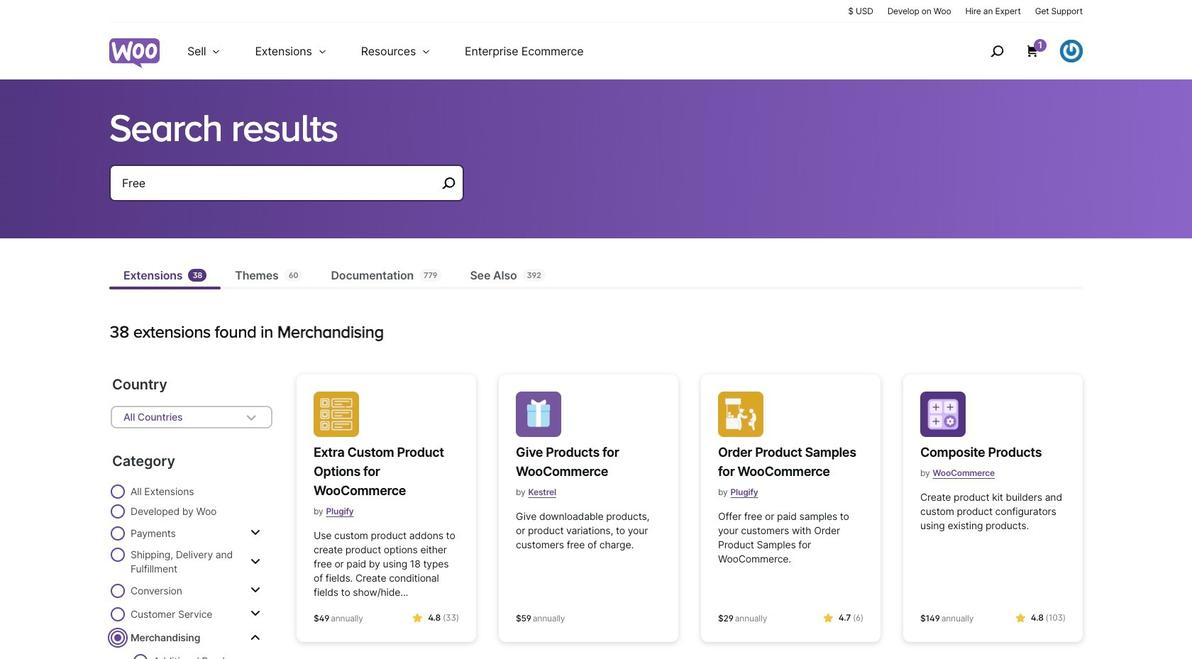 Task type: locate. For each thing, give the bounding box(es) containing it.
show subcategories image
[[251, 527, 260, 539], [251, 556, 260, 567], [251, 608, 260, 620]]

1 show subcategories image from the top
[[251, 527, 260, 539]]

Filter countries field
[[111, 406, 273, 429]]

2 show subcategories image from the top
[[251, 632, 260, 643]]

None search field
[[109, 165, 464, 219]]

1 vertical spatial show subcategories image
[[251, 556, 260, 567]]

2 vertical spatial show subcategories image
[[251, 608, 260, 620]]

3 show subcategories image from the top
[[251, 608, 260, 620]]

0 vertical spatial show subcategories image
[[251, 585, 260, 596]]

1 vertical spatial show subcategories image
[[251, 632, 260, 643]]

search image
[[986, 40, 1008, 62]]

show subcategories image
[[251, 585, 260, 596], [251, 632, 260, 643]]

open account menu image
[[1060, 40, 1083, 62]]

0 vertical spatial show subcategories image
[[251, 527, 260, 539]]



Task type: describe. For each thing, give the bounding box(es) containing it.
service navigation menu element
[[960, 28, 1083, 74]]

Search extensions search field
[[122, 173, 437, 193]]

1 show subcategories image from the top
[[251, 585, 260, 596]]

angle down image
[[243, 409, 260, 426]]

2 show subcategories image from the top
[[251, 556, 260, 567]]



Task type: vqa. For each thing, say whether or not it's contained in the screenshot.
second group from the bottom of the page
no



